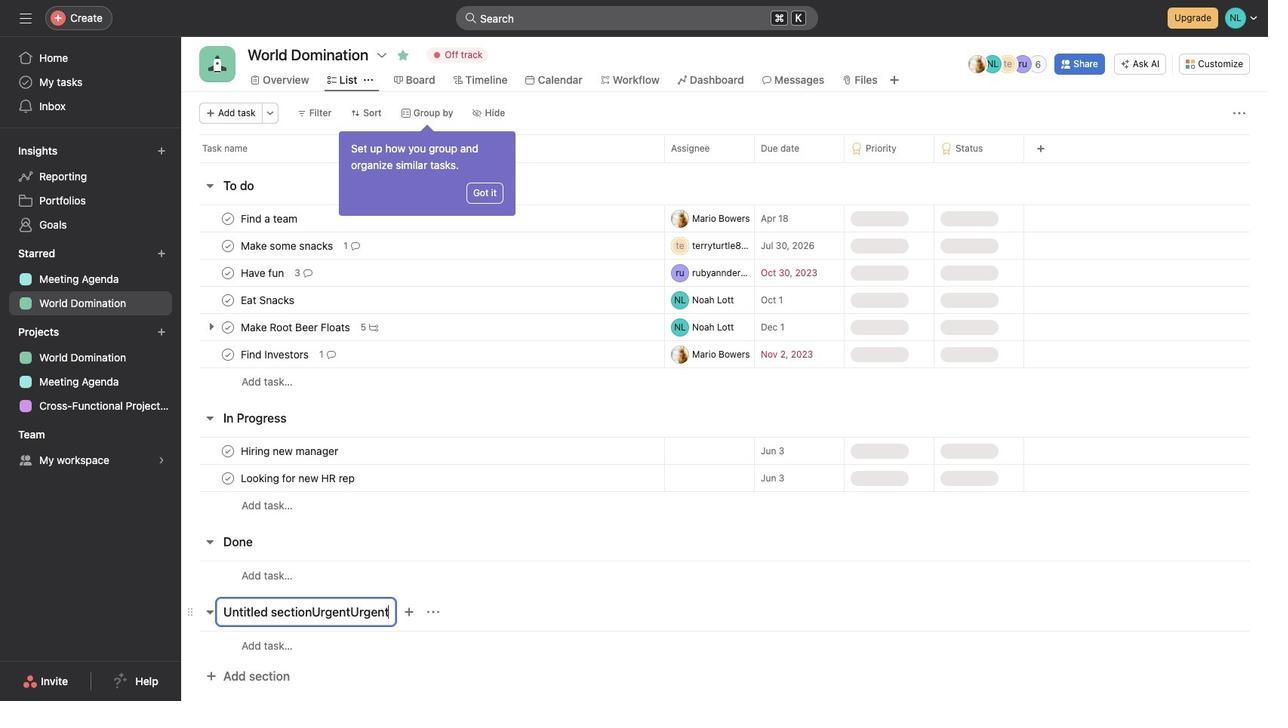 Task type: describe. For each thing, give the bounding box(es) containing it.
remove from starred image
[[397, 49, 409, 61]]

insights element
[[0, 137, 181, 240]]

add a task to this group image
[[403, 606, 415, 618]]

mark complete checkbox inside make root beer floats cell
[[219, 318, 237, 336]]

5 subtasks image
[[369, 323, 378, 332]]

mark complete image for mark complete checkbox within the hiring new manager cell
[[219, 442, 237, 460]]

task name text field for mark complete checkbox in have fun cell
[[238, 265, 289, 280]]

mark complete checkbox for find investors cell
[[219, 345, 237, 363]]

task name text field for mark complete option inside the find a team cell
[[238, 211, 302, 226]]

task name text field for mark complete checkbox inside the 'looking for new hr rep' cell
[[238, 471, 359, 486]]

New section text field
[[217, 599, 396, 626]]

mark complete image for mark complete checkbox inside the 'looking for new hr rep' cell
[[219, 469, 237, 487]]

projects element
[[0, 319, 181, 421]]

teams element
[[0, 421, 181, 476]]

new insights image
[[157, 146, 166, 155]]

task name text field for mark complete option inside the "eat snacks" cell
[[238, 292, 299, 308]]

rocket image
[[208, 55, 226, 73]]

more section actions image
[[427, 606, 440, 618]]

1 collapse task list for this group image from the top
[[204, 412, 216, 424]]

header to do tree grid
[[181, 205, 1268, 396]]

eat snacks cell
[[181, 286, 664, 314]]

global element
[[0, 37, 181, 128]]

find investors cell
[[181, 340, 664, 368]]

make root beer floats cell
[[181, 313, 664, 341]]

mark complete checkbox for 'looking for new hr rep' cell
[[219, 469, 237, 487]]

add tab image
[[888, 74, 900, 86]]

1 collapse task list for this group image from the top
[[204, 180, 216, 192]]

mark complete image for mark complete option inside the make root beer floats cell
[[219, 318, 237, 336]]

make some snacks cell
[[181, 232, 664, 260]]

2 collapse task list for this group image from the top
[[204, 606, 216, 618]]

prominent image
[[465, 12, 477, 24]]

see details, my workspace image
[[157, 456, 166, 465]]

tab actions image
[[363, 75, 373, 85]]



Task type: locate. For each thing, give the bounding box(es) containing it.
mark complete checkbox for make some snacks cell
[[219, 237, 237, 255]]

starred element
[[0, 240, 181, 319]]

task name text field inside have fun cell
[[238, 265, 289, 280]]

Search tasks, projects, and more text field
[[456, 6, 818, 30]]

mark complete image inside make root beer floats cell
[[219, 318, 237, 336]]

mark complete image
[[219, 237, 237, 255], [219, 291, 237, 309], [219, 318, 237, 336], [219, 345, 237, 363], [219, 442, 237, 460], [219, 469, 237, 487]]

4 task name text field from the top
[[238, 292, 299, 308]]

1 task name text field from the top
[[238, 211, 302, 226]]

3 mark complete checkbox from the top
[[219, 345, 237, 363]]

mark complete image for mark complete checkbox inside make some snacks cell
[[219, 237, 237, 255]]

Task name text field
[[238, 320, 355, 335], [238, 347, 313, 362], [238, 471, 359, 486]]

4 mark complete checkbox from the top
[[219, 442, 237, 460]]

5 task name text field from the top
[[238, 443, 343, 459]]

find a team cell
[[181, 205, 664, 232]]

1 vertical spatial mark complete image
[[219, 264, 237, 282]]

mark complete image inside 'looking for new hr rep' cell
[[219, 469, 237, 487]]

2 collapse task list for this group image from the top
[[204, 536, 216, 548]]

task name text field for mark complete checkbox inside the find investors cell
[[238, 347, 313, 362]]

2 mark complete image from the top
[[219, 291, 237, 309]]

task name text field inside make some snacks cell
[[238, 238, 338, 253]]

0 vertical spatial task name text field
[[238, 320, 355, 335]]

0 vertical spatial collapse task list for this group image
[[204, 412, 216, 424]]

1 horizontal spatial more actions image
[[1233, 107, 1245, 119]]

2 mark complete image from the top
[[219, 264, 237, 282]]

tooltip
[[339, 127, 516, 216]]

task name text field for mark complete checkbox inside make some snacks cell
[[238, 238, 338, 253]]

2 task name text field from the top
[[238, 347, 313, 362]]

task name text field inside 'looking for new hr rep' cell
[[238, 471, 359, 486]]

2 vertical spatial mark complete checkbox
[[219, 318, 237, 336]]

collapse task list for this group image
[[204, 412, 216, 424], [204, 606, 216, 618]]

task name text field for mark complete checkbox within the hiring new manager cell
[[238, 443, 343, 459]]

mark complete image for mark complete checkbox inside the find investors cell
[[219, 345, 237, 363]]

3 mark complete checkbox from the top
[[219, 318, 237, 336]]

3 task name text field from the top
[[238, 265, 289, 280]]

more actions image
[[1233, 107, 1245, 119], [265, 109, 274, 118]]

expand subtask list for the task make root beer floats image
[[205, 321, 217, 333]]

1 task name text field from the top
[[238, 320, 355, 335]]

mark complete image for have fun cell
[[219, 264, 237, 282]]

mark complete image inside make some snacks cell
[[219, 237, 237, 255]]

hiring new manager cell
[[181, 437, 664, 465]]

2 mark complete checkbox from the top
[[219, 291, 237, 309]]

Task name text field
[[238, 211, 302, 226], [238, 238, 338, 253], [238, 265, 289, 280], [238, 292, 299, 308], [238, 443, 343, 459]]

1 vertical spatial collapse task list for this group image
[[204, 606, 216, 618]]

mark complete image for mark complete option inside the "eat snacks" cell
[[219, 291, 237, 309]]

2 vertical spatial task name text field
[[238, 471, 359, 486]]

1 vertical spatial collapse task list for this group image
[[204, 536, 216, 548]]

2 task name text field from the top
[[238, 238, 338, 253]]

task name text field inside the "eat snacks" cell
[[238, 292, 299, 308]]

mark complete checkbox for the "eat snacks" cell
[[219, 291, 237, 309]]

mark complete checkbox for find a team cell
[[219, 209, 237, 228]]

mark complete checkbox inside have fun cell
[[219, 264, 237, 282]]

mark complete checkbox for hiring new manager cell
[[219, 442, 237, 460]]

1 mark complete checkbox from the top
[[219, 237, 237, 255]]

looking for new hr rep cell
[[181, 464, 664, 492]]

hide sidebar image
[[20, 12, 32, 24]]

1 comment image
[[351, 241, 360, 250]]

3 comments image
[[303, 268, 312, 277]]

header in progress tree grid
[[181, 437, 1268, 519]]

mark complete checkbox inside find a team cell
[[219, 209, 237, 228]]

mark complete image
[[219, 209, 237, 228], [219, 264, 237, 282]]

mark complete image inside the "eat snacks" cell
[[219, 291, 237, 309]]

0 vertical spatial collapse task list for this group image
[[204, 180, 216, 192]]

row
[[181, 134, 1268, 162], [199, 162, 1250, 163], [181, 205, 1268, 232], [181, 232, 1268, 260], [181, 259, 1268, 287], [181, 286, 1268, 314], [181, 313, 1268, 341], [181, 340, 1268, 368], [181, 368, 1268, 396], [181, 437, 1268, 465], [181, 464, 1268, 492], [181, 491, 1268, 519], [181, 561, 1268, 589], [181, 631, 1268, 660]]

2 mark complete checkbox from the top
[[219, 264, 237, 282]]

1 mark complete checkbox from the top
[[219, 209, 237, 228]]

6 mark complete image from the top
[[219, 469, 237, 487]]

task name text field inside find a team cell
[[238, 211, 302, 226]]

1 mark complete image from the top
[[219, 209, 237, 228]]

3 mark complete image from the top
[[219, 318, 237, 336]]

mark complete image for find a team cell
[[219, 209, 237, 228]]

add field image
[[1036, 144, 1045, 153]]

None field
[[456, 6, 818, 30]]

mark complete image inside find a team cell
[[219, 209, 237, 228]]

Mark complete checkbox
[[219, 237, 237, 255], [219, 264, 237, 282], [219, 345, 237, 363], [219, 442, 237, 460], [219, 469, 237, 487]]

3 task name text field from the top
[[238, 471, 359, 486]]

0 vertical spatial mark complete checkbox
[[219, 209, 237, 228]]

mark complete checkbox inside hiring new manager cell
[[219, 442, 237, 460]]

5 mark complete checkbox from the top
[[219, 469, 237, 487]]

0 horizontal spatial more actions image
[[265, 109, 274, 118]]

add items to starred image
[[157, 249, 166, 258]]

4 mark complete image from the top
[[219, 345, 237, 363]]

Mark complete checkbox
[[219, 209, 237, 228], [219, 291, 237, 309], [219, 318, 237, 336]]

task name text field inside make root beer floats cell
[[238, 320, 355, 335]]

mark complete checkbox for have fun cell
[[219, 264, 237, 282]]

mark complete image inside hiring new manager cell
[[219, 442, 237, 460]]

mark complete checkbox inside find investors cell
[[219, 345, 237, 363]]

5 mark complete image from the top
[[219, 442, 237, 460]]

mark complete checkbox inside 'looking for new hr rep' cell
[[219, 469, 237, 487]]

mark complete checkbox inside make some snacks cell
[[219, 237, 237, 255]]

0 vertical spatial mark complete image
[[219, 209, 237, 228]]

task name text field inside hiring new manager cell
[[238, 443, 343, 459]]

1 vertical spatial mark complete checkbox
[[219, 291, 237, 309]]

have fun cell
[[181, 259, 664, 287]]

mark complete checkbox inside the "eat snacks" cell
[[219, 291, 237, 309]]

1 mark complete image from the top
[[219, 237, 237, 255]]

1 vertical spatial task name text field
[[238, 347, 313, 362]]

1 comment image
[[327, 350, 336, 359]]

show options image
[[376, 49, 388, 61]]

task name text field inside find investors cell
[[238, 347, 313, 362]]

new project or portfolio image
[[157, 328, 166, 337]]

collapse task list for this group image
[[204, 180, 216, 192], [204, 536, 216, 548]]



Task type: vqa. For each thing, say whether or not it's contained in the screenshot.
field
yes



